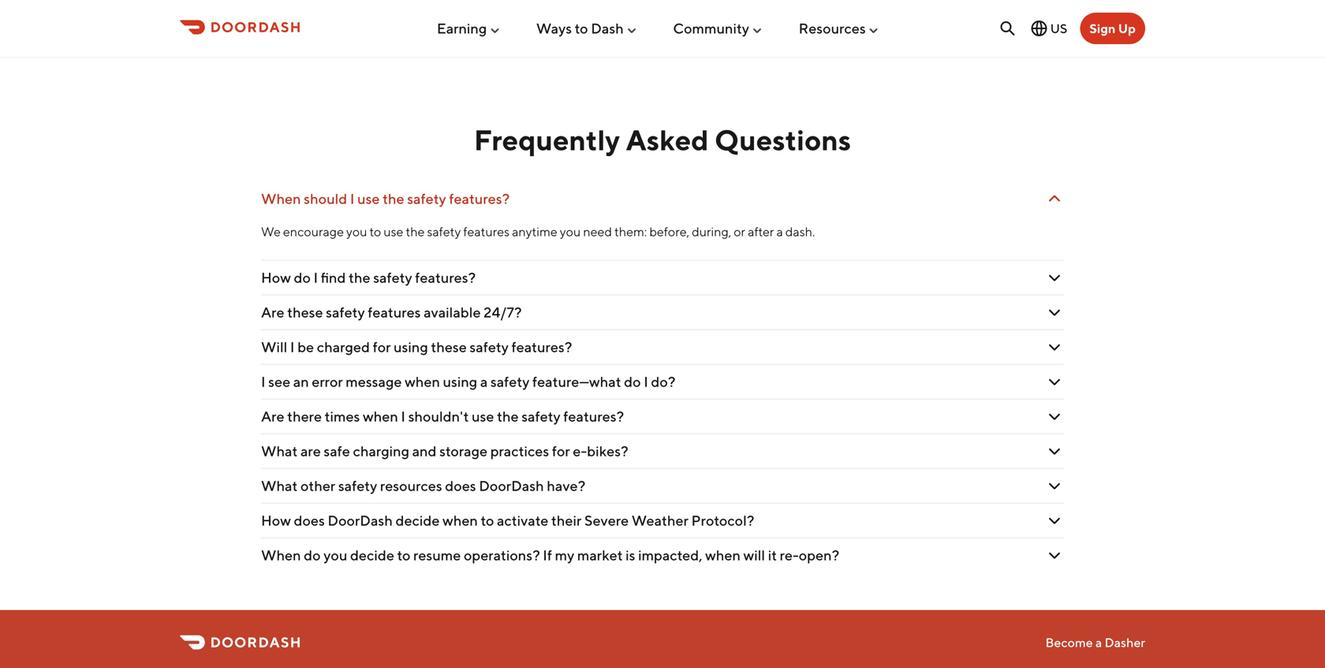 Task type: describe. For each thing, give the bounding box(es) containing it.
1 horizontal spatial does
[[445, 477, 476, 494]]

when for when should i use the safety features?
[[261, 190, 301, 207]]

24/7?
[[484, 304, 522, 321]]

2 chevron down image from the top
[[1045, 268, 1064, 287]]

when do you decide to resume operations? if my market is impacted, when will it re-open?
[[261, 547, 839, 564]]

find
[[321, 269, 346, 286]]

resume
[[413, 547, 461, 564]]

frequently
[[474, 123, 620, 157]]

be
[[297, 338, 314, 355]]

i left see
[[261, 373, 266, 390]]

charging
[[353, 443, 409, 460]]

operations?
[[464, 547, 540, 564]]

my
[[555, 547, 574, 564]]

have?
[[547, 477, 585, 494]]

frequently asked questions
[[474, 123, 851, 157]]

the right should
[[383, 190, 404, 207]]

will i be charged for using these safety features?
[[261, 338, 572, 355]]

ways to dash
[[536, 20, 624, 37]]

when left will
[[705, 547, 741, 564]]

i left do?
[[644, 373, 648, 390]]

resources
[[799, 20, 866, 37]]

bikes?
[[587, 443, 628, 460]]

impacted,
[[638, 547, 702, 564]]

1 vertical spatial doordash
[[328, 512, 393, 529]]

encourage
[[283, 224, 344, 239]]

are there times when i shouldn't use the safety features?
[[261, 408, 624, 425]]

weather
[[632, 512, 689, 529]]

feature—what
[[532, 373, 621, 390]]

features? up e-
[[563, 408, 624, 425]]

do?
[[651, 373, 676, 390]]

are
[[301, 443, 321, 460]]

chevron down image for a
[[1045, 372, 1064, 391]]

what are safe charging and storage practices for e-bikes?
[[261, 443, 628, 460]]

resources
[[380, 477, 442, 494]]

i see an error message when using a safety feature—what do i do?
[[261, 373, 676, 390]]

how do i find the safety features?
[[261, 269, 476, 286]]

shouldn't
[[408, 408, 469, 425]]

safe
[[324, 443, 350, 460]]

we encourage you to use the safety features anytime you need them: before, during, or after a dash.
[[261, 224, 815, 239]]

0 horizontal spatial using
[[394, 338, 428, 355]]

0 vertical spatial these
[[287, 304, 323, 321]]

to left resume
[[397, 547, 411, 564]]

available
[[424, 304, 481, 321]]

the down when should i use the safety features?
[[406, 224, 425, 239]]

to down when should i use the safety features?
[[370, 224, 381, 239]]

the up practices
[[497, 408, 519, 425]]

1 horizontal spatial doordash
[[479, 477, 544, 494]]

to inside ways to dash 'link'
[[575, 20, 588, 37]]

should
[[304, 190, 347, 207]]

chevron down image for if
[[1045, 546, 1064, 565]]

it
[[768, 547, 777, 564]]

when up resume
[[443, 512, 478, 529]]

chevron down image for activate
[[1045, 511, 1064, 530]]

is
[[626, 547, 635, 564]]

how does doordash decide when to activate their severe weather protocol?
[[261, 512, 754, 529]]

chevron down image for practices
[[1045, 442, 1064, 461]]

1 vertical spatial for
[[552, 443, 570, 460]]

1 vertical spatial these
[[431, 338, 467, 355]]

severe
[[584, 512, 629, 529]]

chevron down image for safety
[[1045, 338, 1064, 357]]

protocol?
[[691, 512, 754, 529]]

practices
[[490, 443, 549, 460]]

you for safety
[[346, 224, 367, 239]]

community
[[673, 20, 749, 37]]

what for what other safety resources does doordash have?
[[261, 477, 298, 494]]

how for how does doordash decide when to activate their severe weather protocol?
[[261, 512, 291, 529]]

other
[[301, 477, 335, 494]]

dash.
[[786, 224, 815, 239]]

dash
[[591, 20, 624, 37]]

community link
[[673, 14, 764, 43]]

chevron down image for the
[[1045, 407, 1064, 426]]

0 vertical spatial use
[[357, 190, 380, 207]]

are these safety features available 24/7?
[[261, 304, 522, 321]]

open?
[[799, 547, 839, 564]]

when should i use the safety features?
[[261, 190, 510, 207]]

an
[[293, 373, 309, 390]]

are for are there times when i shouldn't use the safety features?
[[261, 408, 284, 425]]

i left find
[[314, 269, 318, 286]]

charged
[[317, 338, 370, 355]]

sign
[[1090, 21, 1116, 36]]



Task type: vqa. For each thing, say whether or not it's contained in the screenshot.
the bottommost Doordash
yes



Task type: locate. For each thing, give the bounding box(es) containing it.
are
[[261, 304, 284, 321], [261, 408, 284, 425]]

become a dasher link
[[1046, 635, 1145, 650]]

0 horizontal spatial features
[[368, 304, 421, 321]]

the
[[383, 190, 404, 207], [406, 224, 425, 239], [349, 269, 370, 286], [497, 408, 519, 425]]

1 vertical spatial when
[[261, 547, 301, 564]]

questions
[[715, 123, 851, 157]]

2 what from the top
[[261, 477, 298, 494]]

6 chevron down image from the top
[[1045, 546, 1064, 565]]

chevron down image
[[1045, 189, 1064, 208], [1045, 268, 1064, 287], [1045, 338, 1064, 357], [1045, 372, 1064, 391], [1045, 407, 1064, 426], [1045, 546, 1064, 565]]

0 vertical spatial features
[[463, 224, 510, 239]]

1 horizontal spatial using
[[443, 373, 477, 390]]

2 vertical spatial do
[[304, 547, 321, 564]]

for
[[373, 338, 391, 355], [552, 443, 570, 460]]

does down other
[[294, 512, 325, 529]]

features? up 'available'
[[415, 269, 476, 286]]

3 chevron down image from the top
[[1045, 338, 1064, 357]]

decide for when
[[396, 512, 440, 529]]

0 vertical spatial using
[[394, 338, 428, 355]]

features? up we encourage you to use the safety features anytime you need them: before, during, or after a dash.
[[449, 190, 510, 207]]

1 horizontal spatial use
[[384, 224, 403, 239]]

does down the storage
[[445, 477, 476, 494]]

use right should
[[357, 190, 380, 207]]

us
[[1050, 21, 1068, 36]]

times
[[325, 408, 360, 425]]

sign up
[[1090, 21, 1136, 36]]

5 chevron down image from the top
[[1045, 407, 1064, 426]]

are for are these safety features available 24/7?
[[261, 304, 284, 321]]

1 vertical spatial does
[[294, 512, 325, 529]]

1 vertical spatial what
[[261, 477, 298, 494]]

before,
[[649, 224, 689, 239]]

are up 'will'
[[261, 304, 284, 321]]

what other safety resources does doordash have?
[[261, 477, 585, 494]]

1 vertical spatial use
[[384, 224, 403, 239]]

a
[[777, 224, 783, 239], [480, 373, 488, 390], [1096, 635, 1102, 650]]

decide left resume
[[350, 547, 394, 564]]

these down 'available'
[[431, 338, 467, 355]]

when down other
[[261, 547, 301, 564]]

0 horizontal spatial does
[[294, 512, 325, 529]]

when
[[261, 190, 301, 207], [261, 547, 301, 564]]

you down other
[[324, 547, 347, 564]]

what for what are safe charging and storage practices for e-bikes?
[[261, 443, 298, 460]]

will
[[261, 338, 287, 355]]

you right encourage at the top of the page
[[346, 224, 367, 239]]

these up be
[[287, 304, 323, 321]]

are left there
[[261, 408, 284, 425]]

i left shouldn't
[[401, 408, 405, 425]]

features? up feature—what
[[512, 338, 572, 355]]

2 vertical spatial a
[[1096, 635, 1102, 650]]

for left e-
[[552, 443, 570, 460]]

2 horizontal spatial a
[[1096, 635, 1102, 650]]

1 what from the top
[[261, 443, 298, 460]]

0 vertical spatial are
[[261, 304, 284, 321]]

0 vertical spatial a
[[777, 224, 783, 239]]

2 how from the top
[[261, 512, 291, 529]]

do left do?
[[624, 373, 641, 390]]

doordash down other
[[328, 512, 393, 529]]

1 chevron down image from the top
[[1045, 303, 1064, 322]]

0 horizontal spatial doordash
[[328, 512, 393, 529]]

0 vertical spatial doordash
[[479, 477, 544, 494]]

2 vertical spatial use
[[472, 408, 494, 425]]

how for how do i find the safety features?
[[261, 269, 291, 286]]

will
[[744, 547, 765, 564]]

earning
[[437, 20, 487, 37]]

1 chevron down image from the top
[[1045, 189, 1064, 208]]

you left need
[[560, 224, 581, 239]]

i right should
[[350, 190, 355, 207]]

1 vertical spatial decide
[[350, 547, 394, 564]]

storage
[[439, 443, 488, 460]]

sign up button
[[1080, 13, 1145, 44]]

features up will i be charged for using these safety features?
[[368, 304, 421, 321]]

features left anytime
[[463, 224, 510, 239]]

decide
[[396, 512, 440, 529], [350, 547, 394, 564]]

chevron down image for have?
[[1045, 476, 1064, 495]]

use down when should i use the safety features?
[[384, 224, 403, 239]]

1 horizontal spatial these
[[431, 338, 467, 355]]

0 horizontal spatial a
[[480, 373, 488, 390]]

1 horizontal spatial a
[[777, 224, 783, 239]]

4 chevron down image from the top
[[1045, 511, 1064, 530]]

after
[[748, 224, 774, 239]]

the right find
[[349, 269, 370, 286]]

use
[[357, 190, 380, 207], [384, 224, 403, 239], [472, 408, 494, 425]]

activate
[[497, 512, 549, 529]]

0 vertical spatial do
[[294, 269, 311, 286]]

to left dash
[[575, 20, 588, 37]]

message
[[346, 373, 402, 390]]

1 vertical spatial using
[[443, 373, 477, 390]]

2 horizontal spatial use
[[472, 408, 494, 425]]

0 vertical spatial how
[[261, 269, 291, 286]]

up
[[1118, 21, 1136, 36]]

1 how from the top
[[261, 269, 291, 286]]

resources link
[[799, 14, 880, 43]]

when up we
[[261, 190, 301, 207]]

during,
[[692, 224, 731, 239]]

a right after
[[777, 224, 783, 239]]

safety
[[407, 190, 446, 207], [427, 224, 461, 239], [373, 269, 412, 286], [326, 304, 365, 321], [470, 338, 509, 355], [491, 373, 530, 390], [522, 408, 561, 425], [338, 477, 377, 494]]

1 horizontal spatial features
[[463, 224, 510, 239]]

to
[[575, 20, 588, 37], [370, 224, 381, 239], [481, 512, 494, 529], [397, 547, 411, 564]]

you for operations?
[[324, 547, 347, 564]]

see
[[268, 373, 290, 390]]

2 are from the top
[[261, 408, 284, 425]]

there
[[287, 408, 322, 425]]

3 chevron down image from the top
[[1045, 476, 1064, 495]]

what left are
[[261, 443, 298, 460]]

1 vertical spatial a
[[480, 373, 488, 390]]

error
[[312, 373, 343, 390]]

or
[[734, 224, 746, 239]]

to left activate
[[481, 512, 494, 529]]

a up the are there times when i shouldn't use the safety features?
[[480, 373, 488, 390]]

if
[[543, 547, 552, 564]]

0 vertical spatial decide
[[396, 512, 440, 529]]

doordash up how does doordash decide when to activate their severe weather protocol?
[[479, 477, 544, 494]]

when up charging
[[363, 408, 398, 425]]

when
[[405, 373, 440, 390], [363, 408, 398, 425], [443, 512, 478, 529], [705, 547, 741, 564]]

globe line image
[[1030, 19, 1049, 38]]

need
[[583, 224, 612, 239]]

0 vertical spatial what
[[261, 443, 298, 460]]

their
[[551, 512, 582, 529]]

and
[[412, 443, 437, 460]]

0 vertical spatial for
[[373, 338, 391, 355]]

anytime
[[512, 224, 558, 239]]

features
[[463, 224, 510, 239], [368, 304, 421, 321]]

for up message
[[373, 338, 391, 355]]

become a dasher
[[1046, 635, 1145, 650]]

decide for to
[[350, 547, 394, 564]]

using down are these safety features available 24/7?
[[394, 338, 428, 355]]

decide down what other safety resources does doordash have?
[[396, 512, 440, 529]]

i
[[350, 190, 355, 207], [314, 269, 318, 286], [290, 338, 295, 355], [261, 373, 266, 390], [644, 373, 648, 390], [401, 408, 405, 425]]

e-
[[573, 443, 587, 460]]

ways
[[536, 20, 572, 37]]

using
[[394, 338, 428, 355], [443, 373, 477, 390]]

2 when from the top
[[261, 547, 301, 564]]

does
[[445, 477, 476, 494], [294, 512, 325, 529]]

chevron down image
[[1045, 303, 1064, 322], [1045, 442, 1064, 461], [1045, 476, 1064, 495], [1045, 511, 1064, 530]]

1 vertical spatial features
[[368, 304, 421, 321]]

use down the i see an error message when using a safety feature—what do i do?
[[472, 408, 494, 425]]

1 vertical spatial how
[[261, 512, 291, 529]]

you
[[346, 224, 367, 239], [560, 224, 581, 239], [324, 547, 347, 564]]

1 vertical spatial do
[[624, 373, 641, 390]]

asked
[[626, 123, 709, 157]]

0 vertical spatial does
[[445, 477, 476, 494]]

0 horizontal spatial use
[[357, 190, 380, 207]]

0 horizontal spatial these
[[287, 304, 323, 321]]

do left find
[[294, 269, 311, 286]]

1 horizontal spatial for
[[552, 443, 570, 460]]

1 are from the top
[[261, 304, 284, 321]]

these
[[287, 304, 323, 321], [431, 338, 467, 355]]

a left dasher
[[1096, 635, 1102, 650]]

market
[[577, 547, 623, 564]]

using up the are there times when i shouldn't use the safety features?
[[443, 373, 477, 390]]

when for when do you decide to resume operations? if my market is impacted, when will it re-open?
[[261, 547, 301, 564]]

1 horizontal spatial decide
[[396, 512, 440, 529]]

0 horizontal spatial decide
[[350, 547, 394, 564]]

re-
[[780, 547, 799, 564]]

0 horizontal spatial for
[[373, 338, 391, 355]]

do
[[294, 269, 311, 286], [624, 373, 641, 390], [304, 547, 321, 564]]

do down other
[[304, 547, 321, 564]]

what left other
[[261, 477, 298, 494]]

dasher
[[1105, 635, 1145, 650]]

0 vertical spatial when
[[261, 190, 301, 207]]

2 chevron down image from the top
[[1045, 442, 1064, 461]]

dx - severe weather image
[[180, 0, 653, 42]]

them:
[[615, 224, 647, 239]]

1 vertical spatial are
[[261, 408, 284, 425]]

earning link
[[437, 14, 501, 43]]

do for features?
[[294, 269, 311, 286]]

1 when from the top
[[261, 190, 301, 207]]

4 chevron down image from the top
[[1045, 372, 1064, 391]]

we
[[261, 224, 281, 239]]

do for operations?
[[304, 547, 321, 564]]

become
[[1046, 635, 1093, 650]]

ways to dash link
[[536, 14, 638, 43]]

i left be
[[290, 338, 295, 355]]

when down will i be charged for using these safety features?
[[405, 373, 440, 390]]



